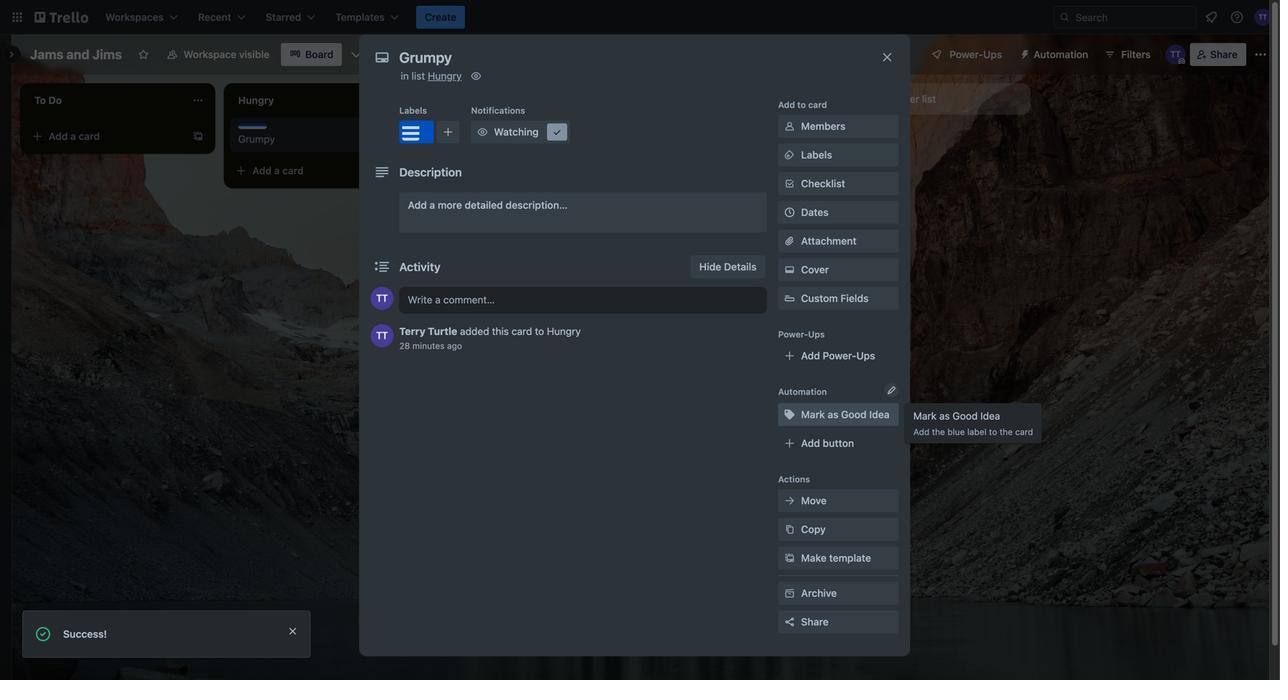 Task type: locate. For each thing, give the bounding box(es) containing it.
good inside button
[[842, 409, 867, 421]]

sm image for move
[[783, 494, 797, 508]]

details
[[724, 261, 757, 273]]

automation
[[1034, 48, 1089, 60], [779, 387, 827, 397]]

add a card for right add a card button
[[457, 130, 508, 142]]

a for right add a card button
[[478, 130, 484, 142]]

hungry down write a comment text box
[[547, 326, 581, 337]]

to up members
[[798, 100, 806, 110]]

sm image for checklist
[[783, 177, 797, 191]]

0 horizontal spatial the
[[933, 427, 946, 437]]

add inside mark as good idea add the blue  label to the card
[[914, 427, 930, 437]]

search image
[[1060, 11, 1071, 23]]

sm image right watching
[[550, 125, 565, 139]]

0 vertical spatial share
[[1211, 48, 1238, 60]]

idea up label
[[981, 410, 1001, 422]]

filters button
[[1100, 43, 1156, 66]]

idea up add button button
[[870, 409, 890, 421]]

list right in
[[412, 70, 425, 82]]

idea
[[870, 409, 890, 421], [981, 410, 1001, 422]]

create from template… image left grumpy
[[192, 131, 204, 142]]

0 horizontal spatial add a card
[[49, 130, 100, 142]]

share left show menu image
[[1211, 48, 1238, 60]]

board
[[306, 48, 334, 60]]

add a card for create from template… icon's add a card button
[[253, 165, 304, 177]]

1 horizontal spatial create from template… image
[[804, 131, 816, 142]]

as up blue
[[940, 410, 950, 422]]

sm image for labels
[[783, 148, 797, 162]]

terry turtle (terryturtle) image up terry turtle (terryturtle) icon on the left of the page
[[371, 287, 394, 310]]

1 horizontal spatial ups
[[857, 350, 876, 362]]

0 horizontal spatial power-ups
[[779, 330, 825, 340]]

0 horizontal spatial share button
[[779, 611, 899, 634]]

power-ups up add another list button
[[950, 48, 1003, 60]]

terry turtle (terryturtle) image
[[371, 325, 394, 347]]

sm image inside 'checklist' link
[[783, 177, 797, 191]]

None text field
[[392, 45, 866, 70]]

to right label
[[990, 427, 998, 437]]

primary element
[[0, 0, 1281, 34]]

sm image inside mark as good idea button
[[783, 408, 797, 422]]

cover link
[[779, 258, 899, 281]]

as inside mark as good idea add the blue  label to the card
[[940, 410, 950, 422]]

0 horizontal spatial hungry
[[428, 70, 462, 82]]

labels
[[400, 106, 427, 116], [802, 149, 833, 161]]

share button down the 0 notifications icon
[[1191, 43, 1247, 66]]

to right "this" at the top of the page
[[535, 326, 544, 337]]

share down archive
[[802, 616, 829, 628]]

watching
[[494, 126, 539, 138]]

list
[[412, 70, 425, 82], [923, 93, 937, 105]]

share
[[1211, 48, 1238, 60], [802, 616, 829, 628]]

sm image inside watching button
[[476, 125, 490, 139]]

turtle
[[428, 326, 458, 337]]

idea inside mark as good idea add the blue  label to the card
[[981, 410, 1001, 422]]

terry turtle (terryturtle) image right open information menu icon at the top
[[1255, 9, 1272, 26]]

0 vertical spatial ups
[[984, 48, 1003, 60]]

as up button
[[828, 409, 839, 421]]

0 horizontal spatial idea
[[870, 409, 890, 421]]

idea inside button
[[870, 409, 890, 421]]

Board name text field
[[23, 43, 129, 66]]

add a card for first create from template… image from the left add a card button
[[49, 130, 100, 142]]

0 vertical spatial power-ups
[[950, 48, 1003, 60]]

0 horizontal spatial add a card button
[[26, 125, 187, 148]]

sm image left cover
[[783, 263, 797, 277]]

the left blue
[[933, 427, 946, 437]]

add a card button
[[26, 125, 187, 148], [434, 125, 594, 148], [230, 159, 391, 182]]

0 horizontal spatial share
[[802, 616, 829, 628]]

2 horizontal spatial power-
[[950, 48, 984, 60]]

1 horizontal spatial hungry
[[547, 326, 581, 337]]

sm image for members
[[783, 119, 797, 134]]

0 horizontal spatial create from template… image
[[192, 131, 204, 142]]

move link
[[779, 490, 899, 513]]

power- up add another list button
[[950, 48, 984, 60]]

2 vertical spatial ups
[[857, 350, 876, 362]]

1 horizontal spatial share button
[[1191, 43, 1247, 66]]

card
[[809, 100, 828, 110], [79, 130, 100, 142], [486, 130, 508, 142], [283, 165, 304, 177], [512, 326, 532, 337], [1016, 427, 1034, 437]]

1 create from template… image from the left
[[192, 131, 204, 142]]

fields
[[841, 293, 869, 304]]

2 horizontal spatial add a card
[[457, 130, 508, 142]]

1 vertical spatial power-
[[779, 330, 809, 340]]

1 horizontal spatial good
[[953, 410, 978, 422]]

0 horizontal spatial ups
[[809, 330, 825, 340]]

to inside terry turtle added this card to hungry 28 minutes ago
[[535, 326, 544, 337]]

share button
[[1191, 43, 1247, 66], [779, 611, 899, 634]]

power-ups down custom
[[779, 330, 825, 340]]

mark
[[802, 409, 825, 421], [914, 410, 937, 422]]

the right label
[[1000, 427, 1013, 437]]

2 vertical spatial to
[[990, 427, 998, 437]]

good inside mark as good idea add the blue  label to the card
[[953, 410, 978, 422]]

a for create from template… icon's add a card button
[[274, 165, 280, 177]]

0 notifications image
[[1203, 9, 1221, 26]]

as inside button
[[828, 409, 839, 421]]

sm image inside move link
[[783, 494, 797, 508]]

mark inside button
[[802, 409, 825, 421]]

automation button
[[1014, 43, 1098, 66]]

0 horizontal spatial mark
[[802, 409, 825, 421]]

add power-ups link
[[779, 345, 899, 368]]

custom fields button
[[779, 291, 899, 306]]

1 horizontal spatial add a card
[[253, 165, 304, 177]]

mark as good idea button
[[779, 403, 899, 426]]

share button down archive 'link'
[[779, 611, 899, 634]]

automation inside automation button
[[1034, 48, 1089, 60]]

sm image left copy
[[783, 523, 797, 537]]

0 horizontal spatial as
[[828, 409, 839, 421]]

sm image left archive
[[783, 587, 797, 601]]

another
[[883, 93, 920, 105]]

sm image
[[1014, 43, 1034, 63], [783, 119, 797, 134], [476, 125, 490, 139], [783, 148, 797, 162], [783, 177, 797, 191], [783, 408, 797, 422], [783, 551, 797, 566]]

2 horizontal spatial to
[[990, 427, 998, 437]]

add power-ups
[[802, 350, 876, 362]]

1 horizontal spatial mark
[[914, 410, 937, 422]]

the
[[933, 427, 946, 437], [1000, 427, 1013, 437]]

1 the from the left
[[933, 427, 946, 437]]

power- down custom fields button
[[823, 350, 857, 362]]

2 vertical spatial terry turtle (terryturtle) image
[[371, 287, 394, 310]]

1 vertical spatial to
[[535, 326, 544, 337]]

0 horizontal spatial automation
[[779, 387, 827, 397]]

and
[[66, 47, 90, 62]]

dates button
[[779, 201, 899, 224]]

power-ups button
[[921, 43, 1011, 66]]

good up button
[[842, 409, 867, 421]]

sm image inside members link
[[783, 119, 797, 134]]

mark inside mark as good idea add the blue  label to the card
[[914, 410, 937, 422]]

hungry right in
[[428, 70, 462, 82]]

automation down search image
[[1034, 48, 1089, 60]]

power-
[[950, 48, 984, 60], [779, 330, 809, 340], [823, 350, 857, 362]]

a
[[70, 130, 76, 142], [478, 130, 484, 142], [274, 165, 280, 177], [430, 199, 435, 211]]

attachment
[[802, 235, 857, 247]]

power-ups
[[950, 48, 1003, 60], [779, 330, 825, 340]]

1 horizontal spatial power-ups
[[950, 48, 1003, 60]]

jams
[[30, 47, 63, 62]]

0 vertical spatial terry turtle (terryturtle) image
[[1255, 9, 1272, 26]]

ups up add power-ups
[[809, 330, 825, 340]]

jams and jims
[[30, 47, 122, 62]]

to
[[798, 100, 806, 110], [535, 326, 544, 337], [990, 427, 998, 437]]

sm image inside make template link
[[783, 551, 797, 566]]

0 vertical spatial automation
[[1034, 48, 1089, 60]]

sm image inside archive 'link'
[[783, 587, 797, 601]]

as for mark as good idea
[[828, 409, 839, 421]]

hide details link
[[691, 256, 766, 279]]

1 vertical spatial power-ups
[[779, 330, 825, 340]]

0 horizontal spatial list
[[412, 70, 425, 82]]

hungry inside terry turtle added this card to hungry 28 minutes ago
[[547, 326, 581, 337]]

list right another
[[923, 93, 937, 105]]

actions
[[779, 475, 811, 485]]

copy link
[[779, 518, 899, 541]]

ups down fields
[[857, 350, 876, 362]]

1 horizontal spatial list
[[923, 93, 937, 105]]

Write a comment text field
[[400, 287, 767, 313]]

sm image
[[469, 69, 484, 83], [550, 125, 565, 139], [783, 263, 797, 277], [783, 494, 797, 508], [783, 523, 797, 537], [783, 587, 797, 601]]

terry turtle (terryturtle) image
[[1255, 9, 1272, 26], [1166, 45, 1187, 65], [371, 287, 394, 310]]

add
[[862, 93, 881, 105], [779, 100, 795, 110], [49, 130, 68, 142], [457, 130, 476, 142], [253, 165, 272, 177], [408, 199, 427, 211], [802, 350, 821, 362], [914, 427, 930, 437], [802, 438, 821, 449]]

ups
[[984, 48, 1003, 60], [809, 330, 825, 340], [857, 350, 876, 362]]

power- down custom
[[779, 330, 809, 340]]

mark for mark as good idea add the blue  label to the card
[[914, 410, 937, 422]]

0 horizontal spatial to
[[535, 326, 544, 337]]

labels up color: blue, title: none image
[[400, 106, 427, 116]]

a for first create from template… image from the left add a card button
[[70, 130, 76, 142]]

good
[[842, 409, 867, 421], [953, 410, 978, 422]]

1 horizontal spatial idea
[[981, 410, 1001, 422]]

minutes
[[413, 341, 445, 351]]

1 vertical spatial list
[[923, 93, 937, 105]]

sm image for copy
[[783, 523, 797, 537]]

0 vertical spatial power-
[[950, 48, 984, 60]]

move
[[802, 495, 827, 507]]

terry turtle (terryturtle) image right filters
[[1166, 45, 1187, 65]]

activity
[[400, 260, 441, 274]]

1 horizontal spatial the
[[1000, 427, 1013, 437]]

template
[[830, 552, 872, 564]]

add a card
[[49, 130, 100, 142], [457, 130, 508, 142], [253, 165, 304, 177]]

create
[[425, 11, 457, 23]]

2 horizontal spatial ups
[[984, 48, 1003, 60]]

sm image inside "copy" link
[[783, 523, 797, 537]]

1 vertical spatial labels
[[802, 149, 833, 161]]

mark as good idea add the blue  label to the card
[[914, 410, 1034, 437]]

1 horizontal spatial to
[[798, 100, 806, 110]]

0 vertical spatial labels
[[400, 106, 427, 116]]

sm image inside "cover" link
[[783, 263, 797, 277]]

power-ups inside power-ups button
[[950, 48, 1003, 60]]

dates
[[802, 206, 829, 218]]

more
[[438, 199, 462, 211]]

sm image right the hungry link
[[469, 69, 484, 83]]

switch to… image
[[10, 10, 24, 24]]

0 horizontal spatial good
[[842, 409, 867, 421]]

0 vertical spatial to
[[798, 100, 806, 110]]

as
[[828, 409, 839, 421], [940, 410, 950, 422]]

1 horizontal spatial add a card button
[[230, 159, 391, 182]]

good up blue
[[953, 410, 978, 422]]

1 vertical spatial hungry
[[547, 326, 581, 337]]

grumpy
[[238, 133, 275, 145]]

add a more detailed description… link
[[400, 192, 767, 233]]

28 minutes ago link
[[400, 341, 462, 351]]

1 horizontal spatial as
[[940, 410, 950, 422]]

create from template… image
[[192, 131, 204, 142], [804, 131, 816, 142]]

0 horizontal spatial labels
[[400, 106, 427, 116]]

1 horizontal spatial automation
[[1034, 48, 1089, 60]]

sm image inside automation button
[[1014, 43, 1034, 63]]

sm image down actions
[[783, 494, 797, 508]]

1 vertical spatial terry turtle (terryturtle) image
[[1166, 45, 1187, 65]]

labels up checklist
[[802, 149, 833, 161]]

ups inside button
[[984, 48, 1003, 60]]

0 horizontal spatial terry turtle (terryturtle) image
[[371, 287, 394, 310]]

ups left automation button in the right of the page
[[984, 48, 1003, 60]]

idea for mark as good idea
[[870, 409, 890, 421]]

create from template… image down 'add to card'
[[804, 131, 816, 142]]

2 horizontal spatial terry turtle (terryturtle) image
[[1255, 9, 1272, 26]]

1 vertical spatial share
[[802, 616, 829, 628]]

1 horizontal spatial share
[[1211, 48, 1238, 60]]

1 horizontal spatial terry turtle (terryturtle) image
[[1166, 45, 1187, 65]]

sm image inside labels link
[[783, 148, 797, 162]]

1 horizontal spatial power-
[[823, 350, 857, 362]]

archive
[[802, 588, 837, 599]]

workspace
[[184, 48, 237, 60]]

color: blue, title: none image
[[238, 123, 267, 129]]

automation up mark as good idea button
[[779, 387, 827, 397]]



Task type: describe. For each thing, give the bounding box(es) containing it.
added
[[460, 326, 490, 337]]

2 horizontal spatial add a card button
[[434, 125, 594, 148]]

attachment button
[[779, 230, 899, 253]]

visible
[[239, 48, 270, 60]]

2 vertical spatial power-
[[823, 350, 857, 362]]

share for bottommost share 'button'
[[802, 616, 829, 628]]

mark for mark as good idea
[[802, 409, 825, 421]]

jims
[[92, 47, 122, 62]]

0 vertical spatial list
[[412, 70, 425, 82]]

members
[[802, 120, 846, 132]]

customize views image
[[349, 47, 364, 62]]

success!
[[63, 629, 107, 640]]

add a card button for create from template… icon
[[230, 159, 391, 182]]

notifications
[[471, 106, 526, 116]]

labels link
[[779, 144, 899, 167]]

add button button
[[779, 432, 899, 455]]

terry
[[400, 326, 426, 337]]

board link
[[281, 43, 342, 66]]

as for mark as good idea add the blue  label to the card
[[940, 410, 950, 422]]

blue
[[948, 427, 965, 437]]

good for mark as good idea add the blue  label to the card
[[953, 410, 978, 422]]

show menu image
[[1254, 47, 1269, 62]]

sm image for watching
[[476, 125, 490, 139]]

custom fields
[[802, 293, 869, 304]]

to inside mark as good idea add the blue  label to the card
[[990, 427, 998, 437]]

make template link
[[779, 547, 899, 570]]

good for mark as good idea
[[842, 409, 867, 421]]

button
[[823, 438, 855, 449]]

28
[[400, 341, 410, 351]]

checklist link
[[779, 172, 899, 195]]

share for topmost share 'button'
[[1211, 48, 1238, 60]]

star or unstar board image
[[138, 49, 149, 60]]

custom
[[802, 293, 838, 304]]

sm image for automation
[[1014, 43, 1034, 63]]

label
[[968, 427, 987, 437]]

add button
[[802, 438, 855, 449]]

add another list button
[[836, 83, 1031, 115]]

watching button
[[471, 121, 570, 144]]

1 vertical spatial automation
[[779, 387, 827, 397]]

workspace visible button
[[158, 43, 278, 66]]

0 horizontal spatial power-
[[779, 330, 809, 340]]

filters
[[1122, 48, 1151, 60]]

create from template… image
[[396, 165, 408, 177]]

terry turtle added this card to hungry 28 minutes ago
[[400, 326, 581, 351]]

checklist
[[802, 178, 846, 190]]

Search field
[[1071, 6, 1197, 28]]

copy
[[802, 524, 826, 536]]

0 vertical spatial hungry
[[428, 70, 462, 82]]

in list hungry
[[401, 70, 462, 82]]

a inside add a more detailed description… link
[[430, 199, 435, 211]]

create button
[[416, 6, 465, 29]]

dismiss flag image
[[287, 626, 299, 638]]

2 create from template… image from the left
[[804, 131, 816, 142]]

color: blue, title: none image
[[400, 121, 434, 144]]

list inside button
[[923, 93, 937, 105]]

hide details
[[700, 261, 757, 273]]

sm image for make template
[[783, 551, 797, 566]]

1 vertical spatial ups
[[809, 330, 825, 340]]

grumpy link
[[238, 132, 405, 146]]

open information menu image
[[1231, 10, 1245, 24]]

sm image for archive
[[783, 587, 797, 601]]

idea for mark as good idea add the blue  label to the card
[[981, 410, 1001, 422]]

cover
[[802, 264, 829, 276]]

add a card button for first create from template… image from the left
[[26, 125, 187, 148]]

description
[[400, 165, 462, 179]]

this
[[492, 326, 509, 337]]

detailed
[[465, 199, 503, 211]]

2 the from the left
[[1000, 427, 1013, 437]]

archive link
[[779, 582, 899, 605]]

add another list
[[862, 93, 937, 105]]

card inside mark as good idea add the blue  label to the card
[[1016, 427, 1034, 437]]

0 vertical spatial share button
[[1191, 43, 1247, 66]]

sm image inside watching button
[[550, 125, 565, 139]]

1 horizontal spatial labels
[[802, 149, 833, 161]]

ago
[[447, 341, 462, 351]]

sm image for cover
[[783, 263, 797, 277]]

hungry link
[[428, 70, 462, 82]]

workspace visible
[[184, 48, 270, 60]]

make
[[802, 552, 827, 564]]

members link
[[779, 115, 899, 138]]

mark as good idea
[[802, 409, 890, 421]]

card inside terry turtle added this card to hungry 28 minutes ago
[[512, 326, 532, 337]]

power- inside button
[[950, 48, 984, 60]]

add to card
[[779, 100, 828, 110]]

make template
[[802, 552, 872, 564]]

hide
[[700, 261, 722, 273]]

in
[[401, 70, 409, 82]]

1 vertical spatial share button
[[779, 611, 899, 634]]

add a more detailed description…
[[408, 199, 568, 211]]

description…
[[506, 199, 568, 211]]



Task type: vqa. For each thing, say whether or not it's contained in the screenshot.
Sales & support's Sales
no



